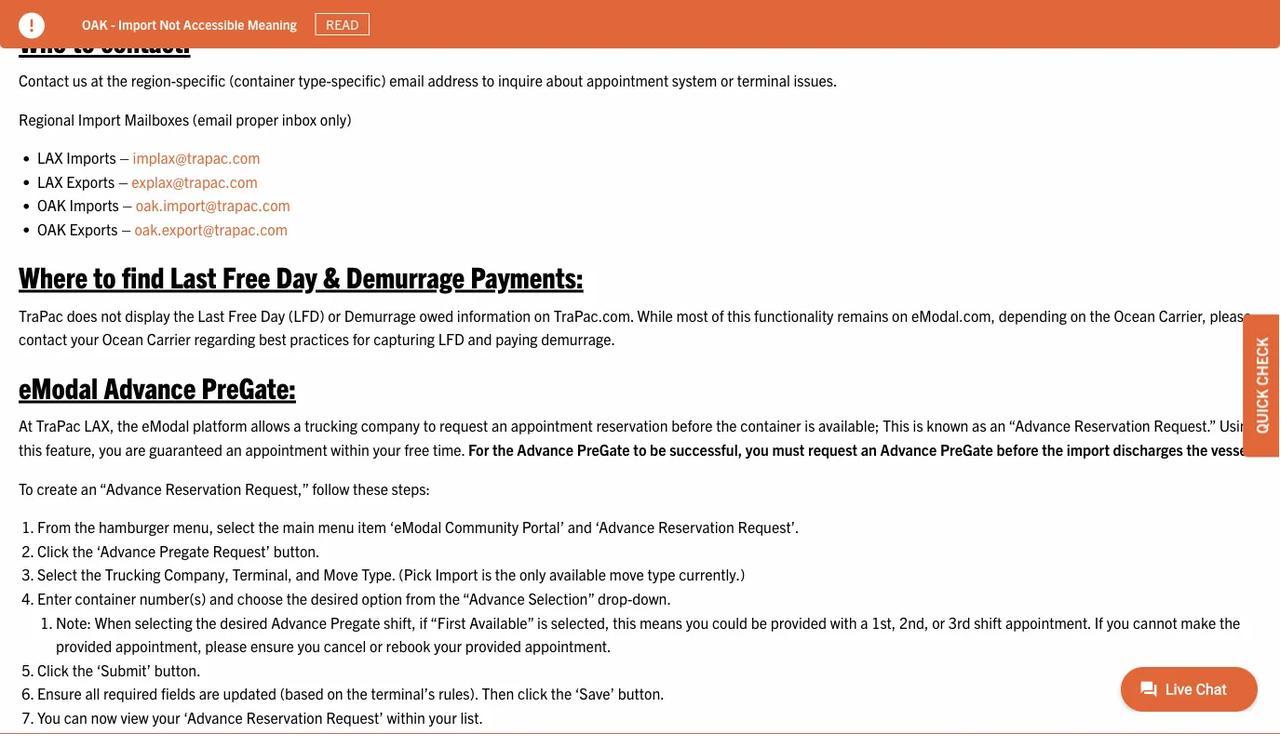 Task type: describe. For each thing, give the bounding box(es) containing it.
now
[[91, 709, 117, 727]]

select
[[217, 518, 255, 537]]

carrier
[[147, 330, 191, 349]]

an down available;
[[861, 440, 877, 459]]

find
[[122, 258, 164, 294]]

your inside at trapac lax, the emodal platform allows a trucking company to request an appointment reservation before the container is available; this is known as an "advance reservation request." using this feature, you are guaranteed an appointment within your free time.
[[373, 440, 401, 459]]

on right the "remains"
[[892, 306, 908, 325]]

only)
[[320, 109, 352, 128]]

you left could
[[686, 613, 709, 632]]

community
[[445, 518, 519, 537]]

lax imports – implax@trapac.com lax exports – explax@trapac.com oak imports – oak.import@trapac.com oak exports – oak.export@trapac.com
[[37, 148, 294, 238]]

and inside trapac does not display the last free day (lfd) or demurrage owed information on trapac.com. while most of this functionality remains on emodal.com, depending on the ocean carrier, please contact your ocean carrier regarding best practices for capturing lfd and paying demurrage.
[[468, 330, 492, 349]]

menu
[[318, 518, 355, 537]]

this
[[883, 417, 910, 435]]

container inside from the hamburger menu, select the main menu item 'emodal community portal' and 'advance reservation request'. click the 'advance pregate request' button. select the trucking company, terminal, and move type. (pick import is the only available move type currently.) enter container number(s) and choose the desired option from the "advance selection" drop-down. note: when selecting the desired advance pregate shift, if "first available" is selected, this means you could be provided with a 1st, 2nd, or 3rd shift appointment. if you cannot make the provided appointment, please ensure you cancel or rebook your provided appointment. click the 'submit' button. ensure all required fields are updated (based on the terminal's rules). then click the 'save' button. you can now view your 'advance reservation request' within your list.
[[75, 589, 136, 608]]

is left only
[[482, 566, 492, 584]]

0 horizontal spatial emodal
[[19, 368, 98, 405]]

the left main
[[258, 518, 279, 537]]

as
[[973, 417, 987, 435]]

available"
[[470, 613, 534, 632]]

2 vertical spatial 'advance
[[184, 709, 243, 727]]

you
[[37, 709, 61, 727]]

1st,
[[872, 613, 896, 632]]

advance down this
[[881, 440, 937, 459]]

the right lax,
[[117, 417, 138, 435]]

view
[[121, 709, 149, 727]]

1 vertical spatial request'
[[326, 709, 384, 727]]

company
[[361, 417, 420, 435]]

if
[[1095, 613, 1104, 632]]

before inside at trapac lax, the emodal platform allows a trucking company to request an appointment reservation before the container is available; this is known as an "advance reservation request." using this feature, you are guaranteed an appointment within your free time.
[[672, 417, 713, 435]]

1 vertical spatial imports
[[69, 196, 119, 214]]

this inside at trapac lax, the emodal platform allows a trucking company to request an appointment reservation before the container is available; this is known as an "advance reservation request." using this feature, you are guaranteed an appointment within your free time.
[[19, 440, 42, 459]]

is up must
[[805, 417, 815, 435]]

from the hamburger menu, select the main menu item 'emodal community portal' and 'advance reservation request'. click the 'advance pregate request' button. select the trucking company, terminal, and move type. (pick import is the only available move type currently.) enter container number(s) and choose the desired option from the "advance selection" drop-down. note: when selecting the desired advance pregate shift, if "first available" is selected, this means you could be provided with a 1st, 2nd, or 3rd shift appointment. if you cannot make the provided appointment, please ensure you cancel or rebook your provided appointment. click the 'submit' button. ensure all required fields are updated (based on the terminal's rules). then click the 'save' button. you can now view your 'advance reservation request' within your list.
[[37, 518, 1241, 727]]

quick
[[1253, 390, 1271, 434]]

0 vertical spatial day
[[276, 258, 317, 294]]

information
[[457, 306, 531, 325]]

0 vertical spatial import
[[118, 15, 156, 32]]

system
[[672, 70, 718, 89]]

required
[[103, 685, 158, 703]]

down.
[[633, 589, 671, 608]]

2 click from the top
[[37, 661, 69, 680]]

when
[[95, 613, 131, 632]]

0 vertical spatial imports
[[66, 148, 116, 167]]

1 vertical spatial exports
[[69, 220, 118, 238]]

the left import
[[1043, 440, 1064, 459]]

where
[[19, 258, 88, 294]]

&
[[323, 258, 341, 294]]

shift,
[[384, 613, 416, 632]]

note:
[[56, 613, 91, 632]]

for the advance pregate to be successful, you must request an advance pregate before the import discharges the vessel.
[[469, 440, 1259, 459]]

within inside from the hamburger menu, select the main menu item 'emodal community portal' and 'advance reservation request'. click the 'advance pregate request' button. select the trucking company, terminal, and move type. (pick import is the only available move type currently.) enter container number(s) and choose the desired option from the "advance selection" drop-down. note: when selecting the desired advance pregate shift, if "first available" is selected, this means you could be provided with a 1st, 2nd, or 3rd shift appointment. if you cannot make the provided appointment, please ensure you cancel or rebook your provided appointment. click the 'submit' button. ensure all required fields are updated (based on the terminal's rules). then click the 'save' button. you can now view your 'advance reservation request' within your list.
[[387, 709, 426, 727]]

2 vertical spatial appointment
[[245, 440, 328, 459]]

your down fields
[[152, 709, 180, 727]]

you left cancel on the left bottom of the page
[[298, 637, 320, 656]]

on inside from the hamburger menu, select the main menu item 'emodal community portal' and 'advance reservation request'. click the 'advance pregate request' button. select the trucking company, terminal, and move type. (pick import is the only available move type currently.) enter container number(s) and choose the desired option from the "advance selection" drop-down. note: when selecting the desired advance pregate shift, if "first available" is selected, this means you could be provided with a 1st, 2nd, or 3rd shift appointment. if you cannot make the provided appointment, please ensure you cancel or rebook your provided appointment. click the 'submit' button. ensure all required fields are updated (based on the terminal's rules). then click the 'save' button. you can now view your 'advance reservation request' within your list.
[[327, 685, 343, 703]]

1 vertical spatial oak
[[37, 196, 66, 214]]

for
[[469, 440, 489, 459]]

demurrage.
[[541, 330, 616, 349]]

2 vertical spatial oak
[[37, 220, 66, 238]]

pregate:
[[202, 368, 296, 405]]

the up the all
[[72, 661, 93, 680]]

the left only
[[495, 566, 516, 584]]

trucking
[[105, 566, 161, 584]]

shift
[[974, 613, 1003, 632]]

2 lax from the top
[[37, 172, 63, 190]]

reservation up the menu,
[[165, 479, 241, 498]]

must
[[773, 440, 805, 459]]

on up paying
[[534, 306, 551, 325]]

contact
[[19, 70, 69, 89]]

at trapac lax, the emodal platform allows a trucking company to request an appointment reservation before the container is available; this is known as an "advance reservation request." using this feature, you are guaranteed an appointment within your free time.
[[19, 417, 1256, 459]]

available;
[[819, 417, 880, 435]]

1 pregate from the left
[[577, 440, 630, 459]]

click
[[518, 685, 548, 703]]

while
[[638, 306, 673, 325]]

known
[[927, 417, 969, 435]]

or inside trapac does not display the last free day (lfd) or demurrage owed information on trapac.com. while most of this functionality remains on emodal.com, depending on the ocean carrier, please contact your ocean carrier regarding best practices for capturing lfd and paying demurrage.
[[328, 306, 341, 325]]

you right if
[[1107, 613, 1130, 632]]

1 vertical spatial request
[[809, 440, 858, 459]]

explax@trapac.com
[[132, 172, 258, 190]]

to create an "advance reservation request," follow these steps:
[[19, 479, 430, 498]]

from
[[406, 589, 436, 608]]

us
[[72, 70, 87, 89]]

list.
[[461, 709, 483, 727]]

the down 'number(s)'
[[196, 613, 217, 632]]

reservation up currently.)
[[658, 518, 735, 537]]

the up successful,
[[717, 417, 737, 435]]

capturing
[[374, 330, 435, 349]]

not
[[159, 15, 180, 32]]

only
[[520, 566, 546, 584]]

-
[[111, 15, 115, 32]]

fields
[[161, 685, 196, 703]]

practices
[[290, 330, 349, 349]]

to left find
[[93, 258, 116, 294]]

successful,
[[670, 440, 743, 459]]

email
[[390, 70, 425, 89]]

steps:
[[392, 479, 430, 498]]

emodal inside at trapac lax, the emodal platform allows a trucking company to request an appointment reservation before the container is available; this is known as an "advance reservation request." using this feature, you are guaranteed an appointment within your free time.
[[142, 417, 189, 435]]

move
[[323, 566, 358, 584]]

display
[[125, 306, 170, 325]]

about
[[546, 70, 583, 89]]

is down selection"
[[538, 613, 548, 632]]

the right select
[[81, 566, 102, 584]]

1 vertical spatial appointment
[[511, 417, 593, 435]]

an down platform
[[226, 440, 242, 459]]

you left must
[[746, 440, 769, 459]]

day inside trapac does not display the last free day (lfd) or demurrage owed information on trapac.com. while most of this functionality remains on emodal.com, depending on the ocean carrier, please contact your ocean carrier regarding best practices for capturing lfd and paying demurrage.
[[261, 306, 285, 325]]

regional import mailboxes (email proper inbox only)
[[19, 109, 352, 128]]

0 vertical spatial last
[[170, 258, 217, 294]]

'emodal
[[390, 518, 442, 537]]

type-
[[299, 70, 331, 89]]

the right from at bottom left
[[74, 518, 95, 537]]

0 horizontal spatial pregate
[[159, 542, 209, 560]]

selecting
[[135, 613, 192, 632]]

last inside trapac does not display the last free day (lfd) or demurrage owed information on trapac.com. while most of this functionality remains on emodal.com, depending on the ocean carrier, please contact your ocean carrier regarding best practices for capturing lfd and paying demurrage.
[[198, 306, 225, 325]]

to left 'inquire'
[[482, 70, 495, 89]]

and down company,
[[210, 589, 234, 608]]

2 horizontal spatial provided
[[771, 613, 827, 632]]

then
[[482, 685, 514, 703]]

the right at
[[107, 70, 128, 89]]

quick check
[[1253, 338, 1271, 434]]

terminal
[[737, 70, 791, 89]]

2 vertical spatial button.
[[618, 685, 665, 703]]

or left 3rd
[[933, 613, 946, 632]]

trapac.com.
[[554, 306, 634, 325]]

your down "first
[[434, 637, 462, 656]]

to down reservation
[[634, 440, 647, 459]]

drop-
[[598, 589, 633, 608]]

on right depending
[[1071, 306, 1087, 325]]

0 vertical spatial oak
[[82, 15, 108, 32]]

your down the rules).
[[429, 709, 457, 727]]

request'.
[[738, 518, 800, 537]]

menu,
[[173, 518, 213, 537]]

1 vertical spatial import
[[78, 109, 121, 128]]

1 vertical spatial pregate
[[330, 613, 380, 632]]

advance inside from the hamburger menu, select the main menu item 'emodal community portal' and 'advance reservation request'. click the 'advance pregate request' button. select the trucking company, terminal, and move type. (pick import is the only available move type currently.) enter container number(s) and choose the desired option from the "advance selection" drop-down. note: when selecting the desired advance pregate shift, if "first available" is selected, this means you could be provided with a 1st, 2nd, or 3rd shift appointment. if you cannot make the provided appointment, please ensure you cancel or rebook your provided appointment. click the 'submit' button. ensure all required fields are updated (based on the terminal's rules). then click the 'save' button. you can now view your 'advance reservation request' within your list.
[[271, 613, 327, 632]]

these
[[353, 479, 388, 498]]

vessel.
[[1212, 440, 1255, 459]]

cancel
[[324, 637, 366, 656]]

the right depending
[[1090, 306, 1111, 325]]

a inside from the hamburger menu, select the main menu item 'emodal community portal' and 'advance reservation request'. click the 'advance pregate request' button. select the trucking company, terminal, and move type. (pick import is the only available move type currently.) enter container number(s) and choose the desired option from the "advance selection" drop-down. note: when selecting the desired advance pregate shift, if "first available" is selected, this means you could be provided with a 1st, 2nd, or 3rd shift appointment. if you cannot make the provided appointment, please ensure you cancel or rebook your provided appointment. click the 'submit' button. ensure all required fields are updated (based on the terminal's rules). then click the 'save' button. you can now view your 'advance reservation request' within your list.
[[861, 613, 869, 632]]

and left move
[[296, 566, 320, 584]]

and right portal'
[[568, 518, 592, 537]]

specific)
[[331, 70, 386, 89]]

0 vertical spatial desired
[[311, 589, 359, 608]]

the right choose
[[287, 589, 307, 608]]

0 horizontal spatial 'advance
[[97, 542, 156, 560]]

mailboxes
[[124, 109, 189, 128]]

best
[[259, 330, 287, 349]]

advance right for
[[517, 440, 574, 459]]

at
[[19, 417, 33, 435]]

2 pregate from the left
[[941, 440, 994, 459]]

an right create
[[81, 479, 97, 498]]

within inside at trapac lax, the emodal platform allows a trucking company to request an appointment reservation before the container is available; this is known as an "advance reservation request." using this feature, you are guaranteed an appointment within your free time.
[[331, 440, 370, 459]]

the up carrier
[[174, 306, 194, 325]]

lfd
[[438, 330, 465, 349]]

1 horizontal spatial ocean
[[1115, 306, 1156, 325]]

or right system
[[721, 70, 734, 89]]

a inside at trapac lax, the emodal platform allows a trucking company to request an appointment reservation before the container is available; this is known as an "advance reservation request." using this feature, you are guaranteed an appointment within your free time.
[[294, 417, 301, 435]]

request inside at trapac lax, the emodal platform allows a trucking company to request an appointment reservation before the container is available; this is known as an "advance reservation request." using this feature, you are guaranteed an appointment within your free time.
[[440, 417, 488, 435]]

1 click from the top
[[37, 542, 69, 560]]

ensure
[[250, 637, 294, 656]]

the left terminal's
[[347, 685, 368, 703]]

select
[[37, 566, 77, 584]]

time.
[[433, 440, 465, 459]]

1 vertical spatial desired
[[220, 613, 268, 632]]

can
[[64, 709, 88, 727]]

trapac inside trapac does not display the last free day (lfd) or demurrage owed information on trapac.com. while most of this functionality remains on emodal.com, depending on the ocean carrier, please contact your ocean carrier regarding best practices for capturing lfd and paying demurrage.
[[19, 306, 63, 325]]

is right this
[[913, 417, 924, 435]]

create
[[37, 479, 77, 498]]

1 horizontal spatial button.
[[274, 542, 320, 560]]



Task type: locate. For each thing, give the bounding box(es) containing it.
1 horizontal spatial 'advance
[[184, 709, 243, 727]]

is
[[805, 417, 815, 435], [913, 417, 924, 435], [482, 566, 492, 584], [538, 613, 548, 632]]

item
[[358, 518, 387, 537]]

using
[[1220, 417, 1256, 435]]

ocean down not
[[102, 330, 144, 349]]

within down trucking
[[331, 440, 370, 459]]

or right the (lfd)
[[328, 306, 341, 325]]

ocean left carrier,
[[1115, 306, 1156, 325]]

3rd
[[949, 613, 971, 632]]

follow
[[312, 479, 350, 498]]

enter
[[37, 589, 72, 608]]

please inside trapac does not display the last free day (lfd) or demurrage owed information on trapac.com. while most of this functionality remains on emodal.com, depending on the ocean carrier, please contact your ocean carrier regarding best practices for capturing lfd and paying demurrage.
[[1210, 306, 1252, 325]]

0 vertical spatial a
[[294, 417, 301, 435]]

import inside from the hamburger menu, select the main menu item 'emodal community portal' and 'advance reservation request'. click the 'advance pregate request' button. select the trucking company, terminal, and move type. (pick import is the only available move type currently.) enter container number(s) and choose the desired option from the "advance selection" drop-down. note: when selecting the desired advance pregate shift, if "first available" is selected, this means you could be provided with a 1st, 2nd, or 3rd shift appointment. if you cannot make the provided appointment, please ensure you cancel or rebook your provided appointment. click the 'submit' button. ensure all required fields are updated (based on the terminal's rules). then click the 'save' button. you can now view your 'advance reservation request' within your list.
[[435, 566, 478, 584]]

0 vertical spatial trapac
[[19, 306, 63, 325]]

1 horizontal spatial are
[[199, 685, 220, 703]]

appointment. left if
[[1006, 613, 1092, 632]]

make
[[1181, 613, 1217, 632]]

a
[[294, 417, 301, 435], [861, 613, 869, 632]]

request' down terminal's
[[326, 709, 384, 727]]

who to contact:
[[19, 22, 191, 58]]

container
[[741, 417, 802, 435], [75, 589, 136, 608]]

implax@trapac.com
[[133, 148, 260, 167]]

this inside trapac does not display the last free day (lfd) or demurrage owed information on trapac.com. while most of this functionality remains on emodal.com, depending on the ocean carrier, please contact your ocean carrier regarding best practices for capturing lfd and paying demurrage.
[[728, 306, 751, 325]]

terminal,
[[232, 566, 292, 584]]

0 vertical spatial button.
[[274, 542, 320, 560]]

the right click
[[551, 685, 572, 703]]

'advance down fields
[[184, 709, 243, 727]]

demurrage inside trapac does not display the last free day (lfd) or demurrage owed information on trapac.com. while most of this functionality remains on emodal.com, depending on the ocean carrier, please contact your ocean carrier regarding best practices for capturing lfd and paying demurrage.
[[344, 306, 416, 325]]

reservation inside at trapac lax, the emodal platform allows a trucking company to request an appointment reservation before the container is available; this is known as an "advance reservation request." using this feature, you are guaranteed an appointment within your free time.
[[1075, 417, 1151, 435]]

trapac up "feature," in the bottom of the page
[[36, 417, 81, 435]]

1 horizontal spatial please
[[1210, 306, 1252, 325]]

button.
[[274, 542, 320, 560], [154, 661, 201, 680], [618, 685, 665, 703]]

imports up where
[[69, 196, 119, 214]]

1 vertical spatial a
[[861, 613, 869, 632]]

number(s)
[[139, 589, 206, 608]]

regarding
[[194, 330, 255, 349]]

not
[[101, 306, 122, 325]]

1 vertical spatial click
[[37, 661, 69, 680]]

0 vertical spatial ocean
[[1115, 306, 1156, 325]]

platform
[[193, 417, 247, 435]]

'advance up trucking
[[97, 542, 156, 560]]

import right (pick
[[435, 566, 478, 584]]

1 horizontal spatial emodal
[[142, 417, 189, 435]]

0 vertical spatial emodal
[[19, 368, 98, 405]]

request'
[[213, 542, 270, 560], [326, 709, 384, 727]]

2 vertical spatial import
[[435, 566, 478, 584]]

before left import
[[997, 440, 1039, 459]]

1 horizontal spatial this
[[613, 613, 637, 632]]

address
[[428, 70, 479, 89]]

'advance up the move
[[596, 518, 655, 537]]

1 horizontal spatial request
[[809, 440, 858, 459]]

trapac
[[19, 306, 63, 325], [36, 417, 81, 435]]

0 horizontal spatial appointment.
[[525, 637, 611, 656]]

owed
[[420, 306, 454, 325]]

oak.import@trapac.com
[[136, 196, 291, 214]]

free
[[404, 440, 430, 459]]

updated
[[223, 685, 277, 703]]

lax,
[[84, 417, 114, 435]]

1 horizontal spatial be
[[751, 613, 768, 632]]

0 vertical spatial appointment
[[587, 70, 669, 89]]

trapac inside at trapac lax, the emodal platform allows a trucking company to request an appointment reservation before the container is available; this is known as an "advance reservation request." using this feature, you are guaranteed an appointment within your free time.
[[36, 417, 81, 435]]

check
[[1253, 338, 1271, 386]]

0 vertical spatial click
[[37, 542, 69, 560]]

proper
[[236, 109, 279, 128]]

or
[[721, 70, 734, 89], [328, 306, 341, 325], [933, 613, 946, 632], [370, 637, 383, 656]]

0 vertical spatial please
[[1210, 306, 1252, 325]]

0 vertical spatial exports
[[66, 172, 115, 190]]

demurrage
[[346, 258, 465, 294], [344, 306, 416, 325]]

within down terminal's
[[387, 709, 426, 727]]

1 vertical spatial emodal
[[142, 417, 189, 435]]

your inside trapac does not display the last free day (lfd) or demurrage owed information on trapac.com. while most of this functionality remains on emodal.com, depending on the ocean carrier, please contact your ocean carrier regarding best practices for capturing lfd and paying demurrage.
[[71, 330, 99, 349]]

option
[[362, 589, 403, 608]]

2 horizontal spatial 'advance
[[596, 518, 655, 537]]

pregate down as in the right of the page
[[941, 440, 994, 459]]

functionality
[[755, 306, 834, 325]]

0 vertical spatial appointment.
[[1006, 613, 1092, 632]]

1 horizontal spatial before
[[997, 440, 1039, 459]]

you down lax,
[[99, 440, 122, 459]]

currently.)
[[679, 566, 745, 584]]

1 vertical spatial before
[[997, 440, 1039, 459]]

0 vertical spatial before
[[672, 417, 713, 435]]

be right could
[[751, 613, 768, 632]]

please inside from the hamburger menu, select the main menu item 'emodal community portal' and 'advance reservation request'. click the 'advance pregate request' button. select the trucking company, terminal, and move type. (pick import is the only available move type currently.) enter container number(s) and choose the desired option from the "advance selection" drop-down. note: when selecting the desired advance pregate shift, if "first available" is selected, this means you could be provided with a 1st, 2nd, or 3rd shift appointment. if you cannot make the provided appointment, please ensure you cancel or rebook your provided appointment. click the 'submit' button. ensure all required fields are updated (based on the terminal's rules). then click the 'save' button. you can now view your 'advance reservation request' within your list.
[[205, 637, 247, 656]]

last up regarding
[[198, 306, 225, 325]]

1 vertical spatial trapac
[[36, 417, 81, 435]]

1 vertical spatial 'advance
[[97, 542, 156, 560]]

or right cancel on the left bottom of the page
[[370, 637, 383, 656]]

are inside at trapac lax, the emodal platform allows a trucking company to request an appointment reservation before the container is available; this is known as an "advance reservation request." using this feature, you are guaranteed an appointment within your free time.
[[125, 440, 146, 459]]

all
[[85, 685, 100, 703]]

0 vertical spatial pregate
[[159, 542, 209, 560]]

container inside at trapac lax, the emodal platform allows a trucking company to request an appointment reservation before the container is available; this is known as an "advance reservation request." using this feature, you are guaranteed an appointment within your free time.
[[741, 417, 802, 435]]

"advance inside at trapac lax, the emodal platform allows a trucking company to request an appointment reservation before the container is available; this is known as an "advance reservation request." using this feature, you are guaranteed an appointment within your free time.
[[1009, 417, 1071, 435]]

1 horizontal spatial request'
[[326, 709, 384, 727]]

emodal advance pregate:
[[19, 368, 296, 405]]

the right for
[[493, 440, 514, 459]]

guaranteed
[[149, 440, 223, 459]]

(lfd)
[[289, 306, 325, 325]]

and down "information"
[[468, 330, 492, 349]]

request' down select
[[213, 542, 270, 560]]

provided down available" at the bottom of the page
[[466, 637, 522, 656]]

explax@trapac.com link
[[132, 172, 258, 190]]

request,"
[[245, 479, 309, 498]]

pregate down reservation
[[577, 440, 630, 459]]

0 horizontal spatial "advance
[[100, 479, 162, 498]]

region-
[[131, 70, 176, 89]]

be inside from the hamburger menu, select the main menu item 'emodal community portal' and 'advance reservation request'. click the 'advance pregate request' button. select the trucking company, terminal, and move type. (pick import is the only available move type currently.) enter container number(s) and choose the desired option from the "advance selection" drop-down. note: when selecting the desired advance pregate shift, if "first available" is selected, this means you could be provided with a 1st, 2nd, or 3rd shift appointment. if you cannot make the provided appointment, please ensure you cancel or rebook your provided appointment. click the 'submit' button. ensure all required fields are updated (based on the terminal's rules). then click the 'save' button. you can now view your 'advance reservation request' within your list.
[[751, 613, 768, 632]]

0 horizontal spatial be
[[650, 440, 666, 459]]

2 vertical spatial this
[[613, 613, 637, 632]]

this right of
[[728, 306, 751, 325]]

0 horizontal spatial button.
[[154, 661, 201, 680]]

appointment down allows
[[245, 440, 328, 459]]

1 horizontal spatial container
[[741, 417, 802, 435]]

meaning
[[247, 15, 297, 32]]

be
[[650, 440, 666, 459], [751, 613, 768, 632]]

this down the at
[[19, 440, 42, 459]]

1 vertical spatial container
[[75, 589, 136, 608]]

1 horizontal spatial provided
[[466, 637, 522, 656]]

click up ensure
[[37, 661, 69, 680]]

1 vertical spatial free
[[228, 306, 257, 325]]

your down company
[[373, 440, 401, 459]]

0 horizontal spatial before
[[672, 417, 713, 435]]

to up 'free'
[[424, 417, 436, 435]]

0 horizontal spatial this
[[19, 440, 42, 459]]

advance down carrier
[[104, 368, 196, 405]]

0 horizontal spatial are
[[125, 440, 146, 459]]

0 vertical spatial 'advance
[[596, 518, 655, 537]]

trapac does not display the last free day (lfd) or demurrage owed information on trapac.com. while most of this functionality remains on emodal.com, depending on the ocean carrier, please contact your ocean carrier regarding best practices for capturing lfd and paying demurrage.
[[19, 306, 1252, 349]]

0 horizontal spatial ocean
[[102, 330, 144, 349]]

2 horizontal spatial "advance
[[1009, 417, 1071, 435]]

if
[[420, 613, 428, 632]]

1 vertical spatial button.
[[154, 661, 201, 680]]

to left -
[[72, 22, 95, 58]]

0 vertical spatial this
[[728, 306, 751, 325]]

the right 'make' at bottom right
[[1220, 613, 1241, 632]]

please left the ensure
[[205, 637, 247, 656]]

the up select
[[72, 542, 93, 560]]

0 vertical spatial are
[[125, 440, 146, 459]]

before up successful,
[[672, 417, 713, 435]]

be down reservation
[[650, 440, 666, 459]]

2nd,
[[900, 613, 929, 632]]

a left 1st, at bottom
[[861, 613, 869, 632]]

last right find
[[170, 258, 217, 294]]

import down at
[[78, 109, 121, 128]]

oak - import not accessible meaning
[[82, 15, 297, 32]]

appointment. down selected,
[[525, 637, 611, 656]]

1 vertical spatial this
[[19, 440, 42, 459]]

0 horizontal spatial container
[[75, 589, 136, 608]]

appointment right about
[[587, 70, 669, 89]]

an right as in the right of the page
[[990, 417, 1006, 435]]

exports up where
[[69, 220, 118, 238]]

pregate
[[577, 440, 630, 459], [941, 440, 994, 459]]

the up "first
[[439, 589, 460, 608]]

this inside from the hamburger menu, select the main menu item 'emodal community portal' and 'advance reservation request'. click the 'advance pregate request' button. select the trucking company, terminal, and move type. (pick import is the only available move type currently.) enter container number(s) and choose the desired option from the "advance selection" drop-down. note: when selecting the desired advance pregate shift, if "first available" is selected, this means you could be provided with a 1st, 2nd, or 3rd shift appointment. if you cannot make the provided appointment, please ensure you cancel or rebook your provided appointment. click the 'submit' button. ensure all required fields are updated (based on the terminal's rules). then click the 'save' button. you can now view your 'advance reservation request' within your list.
[[613, 613, 637, 632]]

payments:
[[471, 258, 584, 294]]

import right -
[[118, 15, 156, 32]]

0 vertical spatial within
[[331, 440, 370, 459]]

an down paying
[[492, 417, 508, 435]]

reservation
[[597, 417, 668, 435]]

selected,
[[551, 613, 610, 632]]

click down from at bottom left
[[37, 542, 69, 560]]

1 vertical spatial appointment.
[[525, 637, 611, 656]]

lax
[[37, 148, 63, 167], [37, 172, 63, 190]]

carrier,
[[1159, 306, 1207, 325]]

solid image
[[19, 13, 45, 39]]

0 vertical spatial free
[[223, 258, 270, 294]]

day
[[276, 258, 317, 294], [261, 306, 285, 325]]

"advance up hamburger
[[100, 479, 162, 498]]

and
[[468, 330, 492, 349], [568, 518, 592, 537], [296, 566, 320, 584], [210, 589, 234, 608]]

day up best
[[261, 306, 285, 325]]

on
[[534, 306, 551, 325], [892, 306, 908, 325], [1071, 306, 1087, 325], [327, 685, 343, 703]]

1 vertical spatial ocean
[[102, 330, 144, 349]]

0 horizontal spatial request
[[440, 417, 488, 435]]

1 horizontal spatial within
[[387, 709, 426, 727]]

1 vertical spatial be
[[751, 613, 768, 632]]

emodal down contact
[[19, 368, 98, 405]]

button. down main
[[274, 542, 320, 560]]

to inside at trapac lax, the emodal platform allows a trucking company to request an appointment reservation before the container is available; this is known as an "advance reservation request." using this feature, you are guaranteed an appointment within your free time.
[[424, 417, 436, 435]]

demurrage up for
[[344, 306, 416, 325]]

read
[[326, 16, 359, 33]]

appointment left reservation
[[511, 417, 593, 435]]

0 vertical spatial be
[[650, 440, 666, 459]]

button. right 'save'
[[618, 685, 665, 703]]

this down the "drop-"
[[613, 613, 637, 632]]

0 horizontal spatial provided
[[56, 637, 112, 656]]

hamburger
[[99, 518, 169, 537]]

pregate down the menu,
[[159, 542, 209, 560]]

demurrage up owed
[[346, 258, 465, 294]]

read link
[[315, 13, 370, 36]]

appointment,
[[115, 637, 202, 656]]

"advance inside from the hamburger menu, select the main menu item 'emodal community portal' and 'advance reservation request'. click the 'advance pregate request' button. select the trucking company, terminal, and move type. (pick import is the only available move type currently.) enter container number(s) and choose the desired option from the "advance selection" drop-down. note: when selecting the desired advance pregate shift, if "first available" is selected, this means you could be provided with a 1st, 2nd, or 3rd shift appointment. if you cannot make the provided appointment, please ensure you cancel or rebook your provided appointment. click the 'submit' button. ensure all required fields are updated (based on the terminal's rules). then click the 'save' button. you can now view your 'advance reservation request' within your list.
[[463, 589, 525, 608]]

free inside trapac does not display the last free day (lfd) or demurrage owed information on trapac.com. while most of this functionality remains on emodal.com, depending on the ocean carrier, please contact your ocean carrier regarding best practices for capturing lfd and paying demurrage.
[[228, 306, 257, 325]]

import
[[1067, 440, 1110, 459]]

0 vertical spatial request'
[[213, 542, 270, 560]]

1 horizontal spatial pregate
[[941, 440, 994, 459]]

with
[[831, 613, 857, 632]]

(container
[[229, 70, 295, 89]]

oak.export@trapac.com link
[[135, 220, 288, 238]]

desired
[[311, 589, 359, 608], [220, 613, 268, 632]]

on right (based at the left of page
[[327, 685, 343, 703]]

0 vertical spatial "advance
[[1009, 417, 1071, 435]]

0 horizontal spatial please
[[205, 637, 247, 656]]

available
[[550, 566, 606, 584]]

1 vertical spatial last
[[198, 306, 225, 325]]

means
[[640, 613, 683, 632]]

2 horizontal spatial button.
[[618, 685, 665, 703]]

paying
[[496, 330, 538, 349]]

are inside from the hamburger menu, select the main menu item 'emodal community portal' and 'advance reservation request'. click the 'advance pregate request' button. select the trucking company, terminal, and move type. (pick import is the only available move type currently.) enter container number(s) and choose the desired option from the "advance selection" drop-down. note: when selecting the desired advance pregate shift, if "first available" is selected, this means you could be provided with a 1st, 2nd, or 3rd shift appointment. if you cannot make the provided appointment, please ensure you cancel or rebook your provided appointment. click the 'submit' button. ensure all required fields are updated (based on the terminal's rules). then click the 'save' button. you can now view your 'advance reservation request' within your list.
[[199, 685, 220, 703]]

1 horizontal spatial "advance
[[463, 589, 525, 608]]

are right fields
[[199, 685, 220, 703]]

0 horizontal spatial a
[[294, 417, 301, 435]]

free down oak.export@trapac.com link
[[223, 258, 270, 294]]

choose
[[237, 589, 283, 608]]

1 vertical spatial "advance
[[100, 479, 162, 498]]

contact
[[19, 330, 67, 349]]

for
[[353, 330, 370, 349]]

pregate
[[159, 542, 209, 560], [330, 613, 380, 632]]

1 vertical spatial within
[[387, 709, 426, 727]]

0 horizontal spatial within
[[331, 440, 370, 459]]

regional
[[19, 109, 75, 128]]

inquire
[[498, 70, 543, 89]]

1 vertical spatial day
[[261, 306, 285, 325]]

the down the request."
[[1187, 440, 1208, 459]]

0 vertical spatial request
[[440, 417, 488, 435]]

reservation down (based at the left of page
[[246, 709, 323, 727]]

1 vertical spatial demurrage
[[344, 306, 416, 325]]

1 lax from the top
[[37, 148, 63, 167]]

type
[[648, 566, 676, 584]]

you inside at trapac lax, the emodal platform allows a trucking company to request an appointment reservation before the container is available; this is known as an "advance reservation request." using this feature, you are guaranteed an appointment within your free time.
[[99, 440, 122, 459]]

"first
[[430, 613, 466, 632]]

button. up fields
[[154, 661, 201, 680]]

request up time.
[[440, 417, 488, 435]]

0 horizontal spatial desired
[[220, 613, 268, 632]]

0 horizontal spatial request'
[[213, 542, 270, 560]]

0 vertical spatial container
[[741, 417, 802, 435]]

0 vertical spatial demurrage
[[346, 258, 465, 294]]

1 horizontal spatial appointment.
[[1006, 613, 1092, 632]]

request
[[440, 417, 488, 435], [809, 440, 858, 459]]

1 vertical spatial are
[[199, 685, 220, 703]]

of
[[712, 306, 724, 325]]

container up when
[[75, 589, 136, 608]]

1 vertical spatial lax
[[37, 172, 63, 190]]

1 horizontal spatial pregate
[[330, 613, 380, 632]]

1 horizontal spatial desired
[[311, 589, 359, 608]]

desired down choose
[[220, 613, 268, 632]]

reservation up import
[[1075, 417, 1151, 435]]

could
[[712, 613, 748, 632]]



Task type: vqa. For each thing, say whether or not it's contained in the screenshot.
'Advance
yes



